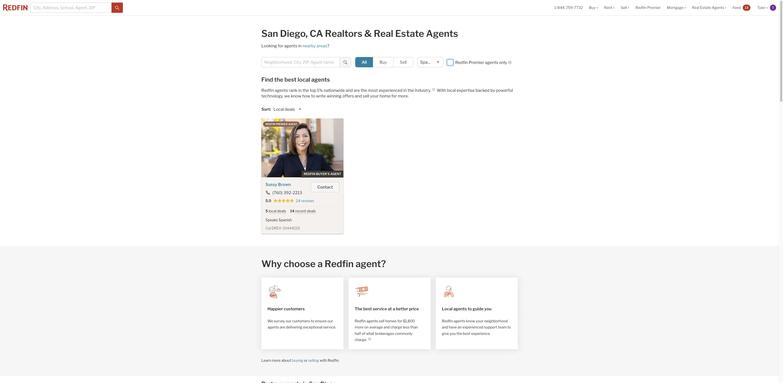 Task type: describe. For each thing, give the bounding box(es) containing it.
and inside with local expertise backed by powerful technology, we know how to write winning offers and sell your home for more.
[[355, 94, 362, 99]]

deals for 5 local deals
[[277, 209, 286, 214]]

to inside with local expertise backed by powerful technology, we know how to write winning offers and sell your home for more.
[[311, 94, 315, 99]]

redfin premier agents only
[[455, 60, 507, 65]]

experience.
[[471, 332, 491, 336]]

better
[[396, 307, 408, 312]]

agents left guide
[[453, 307, 467, 312]]

buyer's
[[316, 172, 330, 176]]

392-
[[283, 191, 293, 196]]

1 our from the left
[[286, 320, 291, 324]]

cal dre#: 01444219
[[265, 226, 300, 231]]

only
[[499, 60, 507, 65]]

redfin for redfin buyer's agent
[[304, 172, 315, 176]]

by
[[490, 88, 495, 93]]

technology,
[[261, 94, 283, 99]]

speaks
[[265, 218, 278, 223]]

commonly
[[395, 332, 413, 336]]

redfin.
[[328, 359, 340, 363]]

more inside redfin agents sell homes for $1,800 more on average and charge less than half of what brokerages commonly charge.
[[355, 326, 364, 330]]

on
[[364, 326, 369, 330]]

agents inside redfin agents sell homes for $1,800 more on average and charge less than half of what brokerages commonly charge.
[[367, 320, 378, 324]]

local for with local expertise backed by powerful technology, we know how to write winning offers and sell your home for more.
[[447, 88, 456, 93]]

&
[[364, 28, 372, 39]]

nearby
[[302, 44, 316, 48]]

the left most
[[361, 88, 367, 93]]

agents inside dropdown button
[[712, 5, 724, 10]]

to inside the redfin agents know your neighborhood and have an experienced support team to give you the best experience.
[[507, 326, 511, 330]]

rent ▾
[[604, 5, 615, 10]]

redfin agents sell homes for $1,800 more on average and charge less than half of what brokerages commonly charge.
[[355, 320, 418, 343]]

1-844-759-7732
[[554, 5, 583, 10]]

redfin for redfin premier agent
[[265, 123, 275, 126]]

what
[[366, 332, 374, 336]]

contact
[[317, 185, 333, 190]]

local agents to guide you
[[442, 307, 492, 312]]

find the best local agents
[[261, 76, 330, 83]]

happier
[[268, 307, 283, 312]]

happier customers
[[268, 307, 305, 312]]

buy ▾ button
[[586, 0, 601, 15]]

redfin for redfin agents sell homes for $1,800 more on average and charge less than half of what brokerages commonly charge.
[[355, 320, 366, 324]]

redfin for redfin agents rank in the top 1% nationwide and are the most experienced in the industry.
[[261, 88, 274, 93]]

sell for sell
[[400, 60, 407, 65]]

with
[[320, 359, 327, 363]]

buying
[[292, 359, 303, 363]]

sell ▾ button
[[618, 0, 632, 15]]

looking for agents in nearby areas ?
[[261, 44, 329, 48]]

service.
[[323, 326, 336, 330]]

learn
[[261, 359, 271, 363]]

the
[[355, 307, 362, 312]]

diego,
[[280, 28, 308, 39]]

looking
[[261, 44, 277, 48]]

real estate agents ▾
[[692, 5, 727, 10]]

and up "offers"
[[346, 88, 353, 93]]

of
[[362, 332, 365, 336]]

sell ▾
[[621, 5, 629, 10]]

▾ for buy ▾
[[596, 5, 598, 10]]

tyler
[[757, 5, 766, 10]]

24
[[296, 199, 300, 203]]

have
[[449, 326, 457, 330]]

offers
[[342, 94, 354, 99]]

expertise
[[457, 88, 475, 93]]

san diego, ca realtors & real estate agents
[[261, 28, 458, 39]]

winning
[[327, 94, 342, 99]]

cal
[[265, 226, 271, 231]]

agent for redfin buyer's agent
[[330, 172, 341, 176]]

the right find
[[274, 76, 283, 83]]

buy for buy
[[380, 60, 387, 65]]

reviews
[[301, 199, 314, 203]]

speaks spanish
[[265, 218, 292, 223]]

brokerages
[[375, 332, 394, 336]]

powerful
[[496, 88, 513, 93]]

an
[[458, 326, 462, 330]]

▾ for sell ▾
[[628, 5, 629, 10]]

experienced inside the redfin agents know your neighborhood and have an experienced support team to give you the best experience.
[[463, 326, 483, 330]]

support
[[484, 326, 497, 330]]

0 vertical spatial submit search image
[[115, 6, 119, 10]]

buy ▾ button
[[589, 0, 598, 15]]

with
[[437, 88, 446, 93]]

why
[[261, 259, 282, 270]]

at
[[388, 307, 392, 312]]

deals down we
[[285, 107, 295, 112]]

less
[[403, 326, 410, 330]]

how
[[302, 94, 310, 99]]

redfin for redfin premier agents only
[[455, 60, 468, 65]]

1 horizontal spatial local
[[298, 76, 310, 83]]

we
[[268, 320, 273, 324]]

why choose a redfin agent?
[[261, 259, 386, 270]]

5.0
[[265, 199, 271, 203]]

feed
[[733, 5, 741, 10]]

mortgage
[[667, 5, 684, 10]]

(760) 392-2213
[[272, 191, 302, 196]]

sell inside with local expertise backed by powerful technology, we know how to write winning offers and sell your home for more.
[[363, 94, 369, 99]]

0 horizontal spatial experienced
[[379, 88, 403, 93]]

user photo image
[[770, 5, 776, 11]]

rating 5.0 out of 5 element
[[273, 199, 294, 204]]

nearby areas link
[[302, 44, 327, 48]]

0 horizontal spatial for
[[278, 44, 283, 48]]

and inside redfin agents sell homes for $1,800 more on average and charge less than half of what brokerages commonly charge.
[[384, 326, 390, 330]]

with local expertise backed by powerful technology, we know how to write winning offers and sell your home for more.
[[261, 88, 513, 99]]

to inside we survey our customers to ensure our agents are delivering exceptional service.
[[311, 320, 314, 324]]

redfin premier button
[[632, 0, 664, 15]]

redfin premier agent
[[265, 123, 297, 126]]

sussy brown link
[[265, 183, 291, 188]]

selling link
[[308, 359, 319, 363]]

agents inside the redfin agents know your neighborhood and have an experienced support team to give you the best experience.
[[454, 320, 465, 324]]

areas
[[317, 44, 327, 48]]



Task type: locate. For each thing, give the bounding box(es) containing it.
5
[[265, 209, 268, 214]]

0 horizontal spatial sell
[[363, 94, 369, 99]]

guide
[[473, 307, 484, 312]]

our
[[286, 320, 291, 324], [327, 320, 333, 324]]

Neighborhood, City, ZIP, Agent name search field
[[261, 57, 340, 67]]

0 vertical spatial agents
[[712, 5, 724, 10]]

the up the how
[[303, 88, 309, 93]]

▾ right tyler
[[766, 5, 768, 10]]

Sell radio
[[393, 57, 413, 67]]

5 ▾ from the left
[[725, 5, 727, 10]]

0 vertical spatial for
[[278, 44, 283, 48]]

selling
[[308, 359, 319, 363]]

0 horizontal spatial estate
[[395, 28, 424, 39]]

1 vertical spatial a
[[393, 307, 395, 312]]

average
[[369, 326, 383, 330]]

0 vertical spatial agent
[[288, 123, 297, 126]]

0 horizontal spatial disclaimer image
[[368, 338, 371, 341]]

1 vertical spatial submit search image
[[343, 60, 347, 65]]

0 vertical spatial your
[[370, 94, 379, 99]]

are inside we survey our customers to ensure our agents are delivering exceptional service.
[[280, 326, 285, 330]]

neighborhood
[[484, 320, 508, 324]]

1 horizontal spatial agents
[[712, 5, 724, 10]]

or
[[304, 359, 307, 363]]

$1,800
[[403, 320, 415, 324]]

5 local deals
[[265, 209, 286, 214]]

759-
[[566, 5, 574, 10]]

more up half
[[355, 326, 364, 330]]

mortgage ▾ button
[[667, 0, 686, 15]]

0 vertical spatial more
[[355, 326, 364, 330]]

redfin for redfin premier
[[636, 5, 647, 10]]

sell up average
[[379, 320, 384, 324]]

1 vertical spatial estate
[[395, 28, 424, 39]]

know inside the redfin agents know your neighborhood and have an experienced support team to give you the best experience.
[[466, 320, 475, 324]]

local up have
[[442, 307, 453, 312]]

1 horizontal spatial submit search image
[[343, 60, 347, 65]]

0 vertical spatial customers
[[284, 307, 305, 312]]

in left nearby
[[298, 44, 302, 48]]

option group
[[355, 57, 413, 67]]

redfin left premier
[[265, 123, 275, 126]]

recent
[[295, 209, 306, 214]]

for left more.
[[391, 94, 397, 99]]

agents up average
[[367, 320, 378, 324]]

local deals
[[274, 107, 295, 112]]

844-
[[558, 5, 566, 10]]

2 our from the left
[[327, 320, 333, 324]]

1 horizontal spatial best
[[363, 307, 372, 312]]

3 ▾ from the left
[[628, 5, 629, 10]]

1 horizontal spatial you
[[484, 307, 492, 312]]

0 vertical spatial local
[[274, 107, 284, 112]]

to down top
[[311, 94, 315, 99]]

delivering
[[286, 326, 302, 330]]

1 vertical spatial your
[[476, 320, 483, 324]]

1 horizontal spatial know
[[466, 320, 475, 324]]

and inside the redfin agents know your neighborhood and have an experienced support team to give you the best experience.
[[442, 326, 448, 330]]

0 vertical spatial experienced
[[379, 88, 403, 93]]

1 vertical spatial for
[[391, 94, 397, 99]]

1 vertical spatial are
[[280, 326, 285, 330]]

1 vertical spatial real
[[374, 28, 393, 39]]

1 vertical spatial disclaimer image
[[368, 338, 371, 341]]

buy inside buy radio
[[380, 60, 387, 65]]

know inside with local expertise backed by powerful technology, we know how to write winning offers and sell your home for more.
[[291, 94, 301, 99]]

0 horizontal spatial sell
[[400, 60, 407, 65]]

local up top
[[298, 76, 310, 83]]

City, Address, School, Agent, ZIP search field
[[31, 3, 112, 13]]

and up give
[[442, 326, 448, 330]]

1 vertical spatial buy
[[380, 60, 387, 65]]

you right guide
[[484, 307, 492, 312]]

1 horizontal spatial your
[[476, 320, 483, 324]]

2 horizontal spatial local
[[447, 88, 456, 93]]

most
[[368, 88, 378, 93]]

price
[[409, 307, 419, 312]]

buy
[[589, 5, 596, 10], [380, 60, 387, 65]]

customers inside we survey our customers to ensure our agents are delivering exceptional service.
[[292, 320, 310, 324]]

0 horizontal spatial premier
[[469, 60, 484, 65]]

we
[[284, 94, 290, 99]]

agents down diego,
[[284, 44, 297, 48]]

know down the local agents to guide you
[[466, 320, 475, 324]]

1 horizontal spatial sell
[[621, 5, 627, 10]]

0 horizontal spatial agent
[[288, 123, 297, 126]]

▾ left feed
[[725, 5, 727, 10]]

1 horizontal spatial sell
[[379, 320, 384, 324]]

deals up speaks spanish on the left bottom of the page
[[277, 209, 286, 214]]

6 ▾ from the left
[[766, 5, 768, 10]]

sell inside radio
[[400, 60, 407, 65]]

2 horizontal spatial for
[[397, 320, 402, 324]]

agents left 'only'
[[485, 60, 498, 65]]

sell inside dropdown button
[[621, 5, 627, 10]]

1 vertical spatial best
[[363, 307, 372, 312]]

best inside the redfin agents know your neighborhood and have an experienced support team to give you the best experience.
[[463, 332, 470, 336]]

premier
[[276, 123, 288, 126]]

1 vertical spatial customers
[[292, 320, 310, 324]]

san
[[261, 28, 278, 39]]

in for agents
[[298, 44, 302, 48]]

are up "offers"
[[354, 88, 360, 93]]

real
[[692, 5, 700, 10], [374, 28, 393, 39]]

agents up 1%
[[311, 76, 330, 83]]

redfin left the buyer's
[[304, 172, 315, 176]]

backed
[[476, 88, 490, 93]]

7732
[[574, 5, 583, 10]]

best left experience.
[[463, 332, 470, 336]]

tyler ▾
[[757, 5, 768, 10]]

0 horizontal spatial best
[[284, 76, 296, 83]]

1 vertical spatial you
[[450, 332, 456, 336]]

1 vertical spatial more
[[272, 359, 281, 363]]

agents inside we survey our customers to ensure our agents are delivering exceptional service.
[[268, 326, 279, 330]]

best up rank
[[284, 76, 296, 83]]

the down an
[[457, 332, 462, 336]]

sell for sell ▾
[[621, 5, 627, 10]]

disclaimer image for the best service at a better price
[[368, 338, 371, 341]]

local right 'sort:'
[[274, 107, 284, 112]]

your inside with local expertise backed by powerful technology, we know how to write winning offers and sell your home for more.
[[370, 94, 379, 99]]

1-
[[554, 5, 558, 10]]

you down have
[[450, 332, 456, 336]]

local inside with local expertise backed by powerful technology, we know how to write winning offers and sell your home for more.
[[447, 88, 456, 93]]

1 vertical spatial redfin
[[304, 172, 315, 176]]

1 ▾ from the left
[[596, 5, 598, 10]]

1 vertical spatial agent
[[330, 172, 341, 176]]

0 vertical spatial best
[[284, 76, 296, 83]]

estate inside dropdown button
[[700, 5, 711, 10]]

sell
[[363, 94, 369, 99], [379, 320, 384, 324]]

in right rank
[[298, 88, 302, 93]]

0 vertical spatial premier
[[647, 5, 661, 10]]

1 horizontal spatial estate
[[700, 5, 711, 10]]

redfin inside redfin agents sell homes for $1,800 more on average and charge less than half of what brokerages commonly charge.
[[355, 320, 366, 324]]

1 vertical spatial local
[[447, 88, 456, 93]]

▾ right rent ▾
[[628, 5, 629, 10]]

2 vertical spatial local
[[269, 209, 276, 214]]

team
[[498, 326, 507, 330]]

deals for 14 recent deals
[[307, 209, 316, 214]]

real estate agents ▾ link
[[692, 0, 727, 15]]

0 horizontal spatial submit search image
[[115, 6, 119, 10]]

about
[[281, 359, 291, 363]]

more
[[355, 326, 364, 330], [272, 359, 281, 363]]

1 horizontal spatial disclaimer image
[[432, 88, 435, 91]]

0 horizontal spatial your
[[370, 94, 379, 99]]

1 horizontal spatial redfin
[[304, 172, 315, 176]]

agent right the buyer's
[[330, 172, 341, 176]]

redfin agents know your neighborhood and have an experienced support team to give you the best experience.
[[442, 320, 511, 336]]

survey
[[274, 320, 285, 324]]

buying link
[[292, 359, 303, 363]]

1 horizontal spatial real
[[692, 5, 700, 10]]

sell inside redfin agents sell homes for $1,800 more on average and charge less than half of what brokerages commonly charge.
[[379, 320, 384, 324]]

to right 'team'
[[507, 326, 511, 330]]

sort:
[[261, 107, 271, 112]]

customers up we survey our customers to ensure our agents are delivering exceptional service.
[[284, 307, 305, 312]]

for up charge on the bottom of the page
[[397, 320, 402, 324]]

your inside the redfin agents know your neighborhood and have an experienced support team to give you the best experience.
[[476, 320, 483, 324]]

0 horizontal spatial buy
[[380, 60, 387, 65]]

1 horizontal spatial agent
[[330, 172, 341, 176]]

the
[[274, 76, 283, 83], [303, 88, 309, 93], [361, 88, 367, 93], [408, 88, 414, 93], [457, 332, 462, 336]]

2 vertical spatial best
[[463, 332, 470, 336]]

redfin buyer's agent
[[304, 172, 341, 176]]

1 horizontal spatial for
[[391, 94, 397, 99]]

premier
[[647, 5, 661, 10], [469, 60, 484, 65]]

1 vertical spatial premier
[[469, 60, 484, 65]]

you inside the redfin agents know your neighborhood and have an experienced support team to give you the best experience.
[[450, 332, 456, 336]]

0 vertical spatial sell
[[363, 94, 369, 99]]

service
[[373, 307, 387, 312]]

1 vertical spatial sell
[[379, 320, 384, 324]]

disclaimer image down what
[[368, 338, 371, 341]]

1 vertical spatial experienced
[[463, 326, 483, 330]]

in up more.
[[403, 88, 407, 93]]

0 vertical spatial a
[[318, 259, 323, 270]]

0 horizontal spatial redfin
[[265, 123, 275, 126]]

▾ for rent ▾
[[613, 5, 615, 10]]

real right &
[[374, 28, 393, 39]]

your
[[370, 94, 379, 99], [476, 320, 483, 324]]

redfin
[[636, 5, 647, 10], [455, 60, 468, 65], [261, 88, 274, 93], [325, 259, 354, 270], [355, 320, 366, 324], [442, 320, 453, 324]]

top
[[310, 88, 316, 93]]

1 horizontal spatial our
[[327, 320, 333, 324]]

(760) 392-2213 button
[[265, 191, 302, 196]]

0 horizontal spatial you
[[450, 332, 456, 336]]

0 vertical spatial local
[[298, 76, 310, 83]]

rent ▾ button
[[601, 0, 618, 15]]

1 horizontal spatial premier
[[647, 5, 661, 10]]

in
[[298, 44, 302, 48], [298, 88, 302, 93], [403, 88, 407, 93]]

in for rank
[[298, 88, 302, 93]]

customers up delivering
[[292, 320, 310, 324]]

1 horizontal spatial are
[[354, 88, 360, 93]]

0 vertical spatial real
[[692, 5, 700, 10]]

more.
[[398, 94, 409, 99]]

sell down most
[[363, 94, 369, 99]]

(760)
[[272, 191, 283, 196]]

realtors
[[325, 28, 362, 39]]

1 vertical spatial local
[[442, 307, 453, 312]]

0 vertical spatial disclaimer image
[[432, 88, 435, 91]]

a right choose in the bottom left of the page
[[318, 259, 323, 270]]

local for 5 local deals
[[269, 209, 276, 214]]

agents up an
[[454, 320, 465, 324]]

your down most
[[370, 94, 379, 99]]

your down guide
[[476, 320, 483, 324]]

real inside dropdown button
[[692, 5, 700, 10]]

experienced
[[379, 88, 403, 93], [463, 326, 483, 330]]

than
[[410, 326, 418, 330]]

our up service.
[[327, 320, 333, 324]]

0 vertical spatial know
[[291, 94, 301, 99]]

industry.
[[415, 88, 431, 93]]

1%
[[317, 88, 323, 93]]

▾ left rent
[[596, 5, 598, 10]]

more right learn
[[272, 359, 281, 363]]

best right the the
[[363, 307, 372, 312]]

1 vertical spatial agents
[[426, 28, 458, 39]]

0 horizontal spatial a
[[318, 259, 323, 270]]

agent for redfin premier agent
[[288, 123, 297, 126]]

2 vertical spatial for
[[397, 320, 402, 324]]

local for local deals
[[274, 107, 284, 112]]

24 reviews
[[296, 199, 314, 203]]

local right with
[[447, 88, 456, 93]]

the inside the redfin agents know your neighborhood and have an experienced support team to give you the best experience.
[[457, 332, 462, 336]]

redfin
[[265, 123, 275, 126], [304, 172, 315, 176]]

redfin inside button
[[636, 5, 647, 10]]

▾ right rent
[[613, 5, 615, 10]]

redfin inside the redfin agents know your neighborhood and have an experienced support team to give you the best experience.
[[442, 320, 453, 324]]

13
[[745, 6, 749, 9]]

0 horizontal spatial more
[[272, 359, 281, 363]]

all
[[362, 60, 367, 65]]

our up delivering
[[286, 320, 291, 324]]

0 vertical spatial redfin
[[265, 123, 275, 126]]

0 vertical spatial buy
[[589, 5, 596, 10]]

buy inside buy ▾ dropdown button
[[589, 5, 596, 10]]

premier inside button
[[647, 5, 661, 10]]

0 vertical spatial sell
[[621, 5, 627, 10]]

find
[[261, 76, 273, 83]]

Buy radio
[[373, 57, 394, 67]]

deals
[[285, 107, 295, 112], [277, 209, 286, 214], [307, 209, 316, 214]]

▾ for mortgage ▾
[[684, 5, 686, 10]]

charge.
[[355, 338, 367, 343]]

0 vertical spatial spanish
[[420, 60, 435, 65]]

the up more.
[[408, 88, 414, 93]]

premier for redfin premier
[[647, 5, 661, 10]]

0 horizontal spatial are
[[280, 326, 285, 330]]

0 horizontal spatial local
[[274, 107, 284, 112]]

home
[[380, 94, 391, 99]]

?
[[327, 44, 329, 48]]

for inside redfin agents sell homes for $1,800 more on average and charge less than half of what brokerages commonly charge.
[[397, 320, 402, 324]]

redfin for redfin agents know your neighborhood and have an experienced support team to give you the best experience.
[[442, 320, 453, 324]]

for right looking
[[278, 44, 283, 48]]

deals right "recent" at left
[[307, 209, 316, 214]]

premier for redfin premier agents only
[[469, 60, 484, 65]]

real right the mortgage ▾
[[692, 5, 700, 10]]

1 horizontal spatial local
[[442, 307, 453, 312]]

local for local agents to guide you
[[442, 307, 453, 312]]

redfin agents rank in the top 1% nationwide and are the most experienced in the industry.
[[261, 88, 431, 93]]

the best service at a better price
[[355, 307, 419, 312]]

1 horizontal spatial more
[[355, 326, 364, 330]]

homes
[[385, 320, 397, 324]]

0 horizontal spatial real
[[374, 28, 393, 39]]

disclaimer image
[[432, 88, 435, 91], [368, 338, 371, 341]]

agents up we
[[275, 88, 288, 93]]

1 vertical spatial spanish
[[279, 218, 292, 223]]

a right the at
[[393, 307, 395, 312]]

buy for buy ▾
[[589, 5, 596, 10]]

▾ for tyler ▾
[[766, 5, 768, 10]]

redfin premier
[[636, 5, 661, 10]]

photo of sussy brown image
[[261, 119, 343, 178]]

All radio
[[355, 57, 373, 67]]

sell right buy radio at the top of the page
[[400, 60, 407, 65]]

spanish up cal dre#: 01444219
[[279, 218, 292, 223]]

▾ right mortgage
[[684, 5, 686, 10]]

2 ▾ from the left
[[613, 5, 615, 10]]

local right 5
[[269, 209, 276, 214]]

disclaimer image left with
[[432, 88, 435, 91]]

buy ▾
[[589, 5, 598, 10]]

1 horizontal spatial spanish
[[420, 60, 435, 65]]

to left guide
[[468, 307, 472, 312]]

0 vertical spatial estate
[[700, 5, 711, 10]]

sussy brown
[[265, 183, 291, 188]]

exceptional
[[303, 326, 322, 330]]

spanish right sell radio
[[420, 60, 435, 65]]

write
[[316, 94, 326, 99]]

1 vertical spatial sell
[[400, 60, 407, 65]]

0 horizontal spatial our
[[286, 320, 291, 324]]

for inside with local expertise backed by powerful technology, we know how to write winning offers and sell your home for more.
[[391, 94, 397, 99]]

buy right 7732
[[589, 5, 596, 10]]

0 horizontal spatial agents
[[426, 28, 458, 39]]

and up brokerages
[[384, 326, 390, 330]]

half
[[355, 332, 361, 336]]

know down rank
[[291, 94, 301, 99]]

1 horizontal spatial experienced
[[463, 326, 483, 330]]

option group containing all
[[355, 57, 413, 67]]

are down the survey
[[280, 326, 285, 330]]

2 horizontal spatial best
[[463, 332, 470, 336]]

agent right premier
[[288, 123, 297, 126]]

0 vertical spatial are
[[354, 88, 360, 93]]

1 horizontal spatial a
[[393, 307, 395, 312]]

disclaimer image for find the best local agents
[[432, 88, 435, 91]]

we survey our customers to ensure our agents are delivering exceptional service.
[[268, 320, 336, 330]]

sell right rent ▾
[[621, 5, 627, 10]]

experienced up experience.
[[463, 326, 483, 330]]

and right "offers"
[[355, 94, 362, 99]]

1 vertical spatial know
[[466, 320, 475, 324]]

mortgage ▾
[[667, 5, 686, 10]]

brown
[[278, 183, 291, 188]]

submit search image
[[115, 6, 119, 10], [343, 60, 347, 65]]

agents down we
[[268, 326, 279, 330]]

buy right all
[[380, 60, 387, 65]]

4 ▾ from the left
[[684, 5, 686, 10]]

best
[[284, 76, 296, 83], [363, 307, 372, 312], [463, 332, 470, 336]]

experienced up 'home'
[[379, 88, 403, 93]]

1 horizontal spatial buy
[[589, 5, 596, 10]]

0 horizontal spatial local
[[269, 209, 276, 214]]

to up exceptional at the bottom of the page
[[311, 320, 314, 324]]

0 horizontal spatial spanish
[[279, 218, 292, 223]]

mortgage ▾ button
[[664, 0, 689, 15]]



Task type: vqa. For each thing, say whether or not it's contained in the screenshot.
'best' to the bottom
yes



